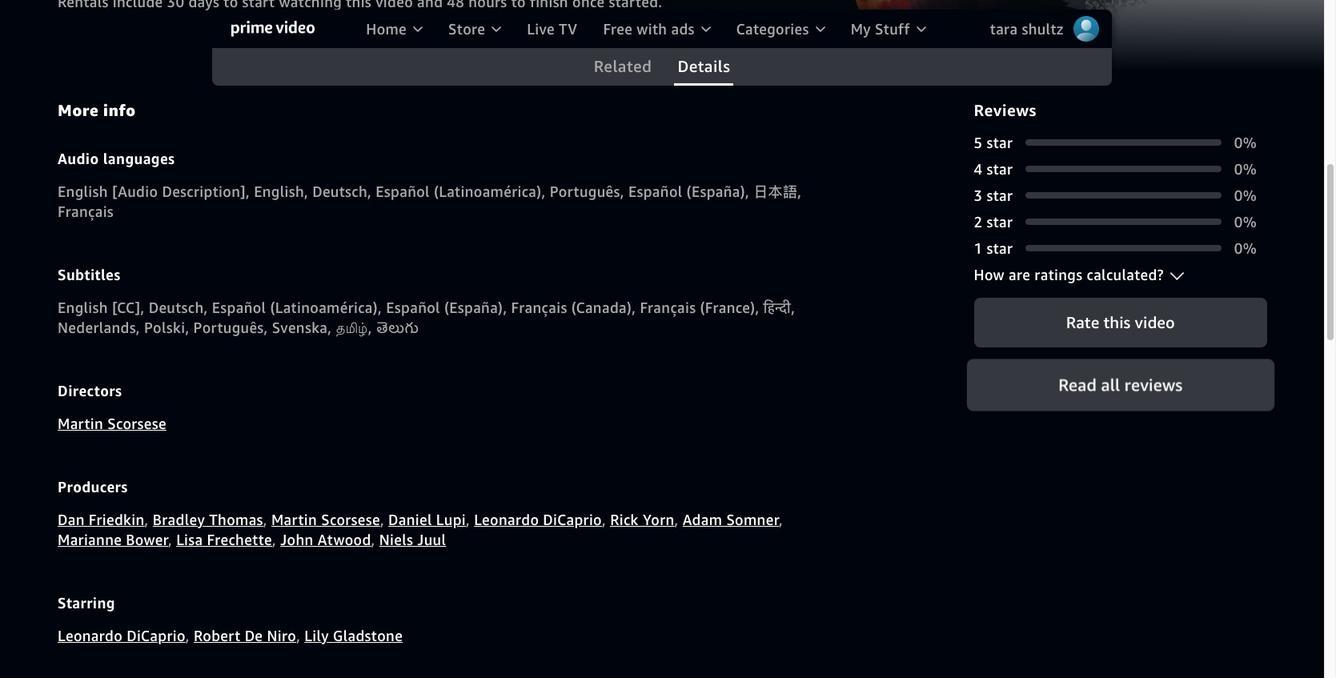 Task type: describe. For each thing, give the bounding box(es) containing it.
leonardo inside dan friedkin , bradley thomas , martin scorsese , daniel lupi , leonardo dicaprio , rick yorn , adam somner , marianne bower , lisa frechette , john atwood , niels juul
[[474, 511, 539, 529]]

0 horizontal spatial scorsese
[[107, 414, 166, 433]]

leonardo dicaprio , robert de niro , lily gladstone
[[58, 627, 403, 645]]

read all reviews
[[1061, 374, 1180, 395]]

日本語
[[754, 182, 798, 201]]

reviews
[[974, 101, 1037, 119]]

2
[[974, 213, 983, 231]]

0% for 3 star
[[1235, 186, 1257, 205]]

dan
[[58, 511, 85, 529]]

star for 2 star
[[987, 213, 1013, 231]]

lisa
[[176, 531, 203, 549]]

free with ads
[[603, 20, 695, 38]]

gladstone
[[333, 627, 403, 645]]

martin inside dan friedkin , bradley thomas , martin scorsese , daniel lupi , leonardo dicaprio , rick yorn , adam somner , marianne bower , lisa frechette , john atwood , niels juul
[[271, 511, 317, 529]]

related button
[[581, 48, 665, 86]]

0% for 4 star
[[1235, 160, 1257, 178]]

dicaprio inside dan friedkin , bradley thomas , martin scorsese , daniel lupi , leonardo dicaprio , rick yorn , adam somner , marianne bower , lisa frechette , john atwood , niels juul
[[543, 511, 602, 529]]

categories
[[736, 20, 809, 38]]

2 star
[[974, 213, 1013, 231]]

rate
[[1066, 312, 1099, 332]]

daniel lupi link
[[388, 511, 466, 529]]

marianne
[[58, 531, 122, 549]]

toggle expand image
[[1170, 272, 1184, 280]]

niels juul link
[[379, 531, 446, 549]]

home
[[366, 20, 407, 38]]

de
[[245, 627, 263, 645]]

more info
[[58, 101, 136, 119]]

free
[[603, 20, 633, 38]]

details
[[678, 56, 730, 77]]

store link
[[436, 10, 514, 48]]

my
[[851, 20, 871, 38]]

producers
[[58, 478, 128, 495]]

my stuff link
[[838, 10, 939, 48]]

read
[[1061, 374, 1098, 395]]

english [cc] , deutsch , español (latinoamérica) , español (españa) , français (canada) , français (france) , हिन्दी , nederlands , polski , português , svenska , தமிழ் , తెలుగు
[[58, 298, 795, 337]]

dan friedkin link
[[58, 511, 145, 529]]

calculated?
[[1087, 265, 1164, 284]]

0% for 2 star
[[1235, 213, 1257, 231]]

svenska
[[272, 318, 328, 337]]

atwood
[[318, 531, 371, 549]]

français inside the english [audio description] , english , deutsch , español (latinoamérica) , português , español (españa) , 日本語 , français
[[58, 202, 114, 221]]

english for [cc]
[[58, 298, 108, 317]]

read all reviews button
[[974, 360, 1267, 410]]

more
[[58, 101, 99, 119]]

related
[[594, 56, 652, 77]]

0 horizontal spatial dicaprio
[[127, 627, 186, 645]]

robert de niro link
[[194, 627, 296, 645]]

how
[[974, 265, 1005, 284]]

this
[[1103, 312, 1130, 332]]

ads
[[671, 20, 695, 38]]

are
[[1009, 265, 1031, 284]]

bradley thomas link
[[153, 511, 263, 529]]

niro
[[267, 627, 296, 645]]

description]
[[162, 182, 246, 201]]

niels
[[379, 531, 413, 549]]

details button
[[665, 48, 743, 86]]

(canada)
[[571, 298, 632, 317]]

0% for 5 star
[[1235, 133, 1257, 152]]

adam somner link
[[683, 511, 779, 529]]

live tv link
[[514, 10, 590, 48]]

5 star
[[974, 133, 1013, 152]]

3
[[974, 186, 983, 205]]

robert
[[194, 627, 241, 645]]

1 vertical spatial martin scorsese link
[[271, 511, 380, 529]]

हिन्दी
[[764, 298, 791, 317]]

yorn
[[643, 511, 675, 529]]

lisa frechette link
[[176, 531, 272, 549]]

star for 3 star
[[987, 186, 1013, 205]]

categories link
[[724, 10, 838, 48]]

martin scorsese
[[58, 414, 166, 433]]

video
[[1135, 312, 1175, 332]]

0 horizontal spatial leonardo
[[58, 627, 123, 645]]

adam
[[683, 511, 723, 529]]

[audio
[[112, 182, 158, 201]]

all
[[1102, 374, 1120, 395]]



Task type: locate. For each thing, give the bounding box(es) containing it.
starring
[[58, 594, 115, 611]]

1 star from the top
[[987, 133, 1013, 152]]

free with ads link
[[590, 10, 724, 48]]

português
[[550, 182, 620, 201], [193, 318, 264, 337]]

friedkin
[[89, 511, 145, 529]]

(españa) inside the english [audio description] , english , deutsch , español (latinoamérica) , português , español (españa) , 日本語 , français
[[687, 182, 746, 201]]

martin down directors on the bottom left
[[58, 414, 103, 433]]

star for 1 star
[[987, 239, 1013, 257]]

0 vertical spatial scorsese
[[107, 414, 166, 433]]

தமிழ்
[[336, 318, 368, 337]]

0%
[[1235, 133, 1257, 152], [1235, 160, 1257, 178], [1235, 186, 1257, 205], [1235, 213, 1257, 231], [1235, 239, 1257, 257]]

how are ratings calculated?
[[974, 265, 1164, 284]]

languages
[[103, 149, 175, 167]]

français left (france)
[[640, 298, 696, 317]]

english inside english [cc] , deutsch , español (latinoamérica) , español (españa) , français (canada) , français (france) , हिन्दी , nederlands , polski , português , svenska , தமிழ் , తెలుగు
[[58, 298, 108, 317]]

2 0% from the top
[[1235, 160, 1257, 178]]

4 0% from the top
[[1235, 213, 1257, 231]]

3 0% from the top
[[1235, 186, 1257, 205]]

prime video image
[[232, 21, 315, 37]]

somner
[[727, 511, 779, 529]]

5
[[974, 133, 983, 152]]

polski
[[144, 318, 185, 337]]

1 0% from the top
[[1235, 133, 1257, 152]]

5 0% from the top
[[1235, 239, 1257, 257]]

(latinoamérica)
[[434, 182, 542, 201], [270, 298, 378, 317]]

live
[[527, 20, 555, 38]]

(latinoamérica) inside the english [audio description] , english , deutsch , español (latinoamérica) , português , español (españa) , 日本語 , français
[[434, 182, 542, 201]]

0 vertical spatial (latinoamérica)
[[434, 182, 542, 201]]

star right the 5 at right top
[[987, 133, 1013, 152]]

,
[[246, 182, 250, 201], [304, 182, 308, 201], [368, 182, 372, 201], [542, 182, 546, 201], [620, 182, 624, 201], [746, 182, 750, 201], [798, 182, 802, 201], [141, 298, 145, 317], [204, 298, 208, 317], [378, 298, 382, 317], [503, 298, 507, 317], [632, 298, 636, 317], [755, 298, 759, 317], [791, 298, 795, 317], [136, 318, 140, 337], [185, 318, 189, 337], [264, 318, 268, 337], [328, 318, 332, 337], [368, 318, 372, 337], [145, 511, 149, 529], [263, 511, 267, 529], [380, 511, 384, 529], [466, 511, 470, 529], [602, 511, 606, 529], [675, 511, 679, 529], [779, 511, 783, 529], [168, 531, 172, 549], [272, 531, 276, 549], [371, 531, 375, 549], [186, 627, 190, 645], [296, 627, 300, 645]]

0 vertical spatial dicaprio
[[543, 511, 602, 529]]

0 horizontal spatial português
[[193, 318, 264, 337]]

1 horizontal spatial leonardo
[[474, 511, 539, 529]]

english up nederlands
[[58, 298, 108, 317]]

1 vertical spatial leonardo dicaprio link
[[58, 627, 186, 645]]

0 vertical spatial (españa)
[[687, 182, 746, 201]]

0 horizontal spatial martin
[[58, 414, 103, 433]]

tv
[[559, 20, 578, 38]]

1
[[974, 239, 983, 257]]

english down audio
[[58, 182, 108, 201]]

leonardo down starring
[[58, 627, 123, 645]]

1 vertical spatial dicaprio
[[127, 627, 186, 645]]

4 star
[[974, 160, 1013, 178]]

1 horizontal spatial deutsch
[[312, 182, 368, 201]]

daniel
[[388, 511, 432, 529]]

1 vertical spatial (españa)
[[444, 298, 503, 317]]

martin up john
[[271, 511, 317, 529]]

dan friedkin , bradley thomas , martin scorsese , daniel lupi , leonardo dicaprio , rick yorn , adam somner , marianne bower , lisa frechette , john atwood , niels juul
[[58, 511, 783, 549]]

lily gladstone link
[[305, 627, 403, 645]]

తెలుగు
[[376, 318, 419, 337]]

star for 5 star
[[987, 133, 1013, 152]]

0 vertical spatial martin
[[58, 414, 103, 433]]

1 vertical spatial deutsch
[[149, 298, 204, 317]]

audio languages
[[58, 149, 175, 167]]

rate this video button
[[974, 298, 1267, 347]]

martin scorsese link up john atwood link
[[271, 511, 380, 529]]

2 horizontal spatial français
[[640, 298, 696, 317]]

[cc]
[[112, 298, 141, 317]]

5 star from the top
[[987, 239, 1013, 257]]

scorsese down directors on the bottom left
[[107, 414, 166, 433]]

star right 1
[[987, 239, 1013, 257]]

1 horizontal spatial martin scorsese link
[[271, 511, 380, 529]]

leonardo right lupi
[[474, 511, 539, 529]]

english right description]
[[254, 182, 304, 201]]

português inside english [cc] , deutsch , español (latinoamérica) , español (españa) , français (canada) , français (france) , हिन्दी , nederlands , polski , português , svenska , தமிழ் , తెలుగు
[[193, 318, 264, 337]]

deutsch
[[312, 182, 368, 201], [149, 298, 204, 317]]

1 vertical spatial (latinoamérica)
[[270, 298, 378, 317]]

0 horizontal spatial deutsch
[[149, 298, 204, 317]]

português inside the english [audio description] , english , deutsch , español (latinoamérica) , português , español (españa) , 日本語 , français
[[550, 182, 620, 201]]

lupi
[[436, 511, 466, 529]]

star right 2
[[987, 213, 1013, 231]]

3 star from the top
[[987, 186, 1013, 205]]

dicaprio left robert
[[127, 627, 186, 645]]

live tv
[[527, 20, 578, 38]]

john atwood link
[[280, 531, 371, 549]]

thomas
[[209, 511, 263, 529]]

info
[[103, 101, 136, 119]]

directors
[[58, 382, 122, 399]]

star
[[987, 133, 1013, 152], [987, 160, 1013, 178], [987, 186, 1013, 205], [987, 213, 1013, 231], [987, 239, 1013, 257]]

home link
[[353, 10, 436, 48]]

0 vertical spatial martin scorsese link
[[58, 414, 166, 433]]

ratings
[[1035, 265, 1083, 284]]

1 horizontal spatial scorsese
[[321, 511, 380, 529]]

scorsese inside dan friedkin , bradley thomas , martin scorsese , daniel lupi , leonardo dicaprio , rick yorn , adam somner , marianne bower , lisa frechette , john atwood , niels juul
[[321, 511, 380, 529]]

1 horizontal spatial (latinoamérica)
[[434, 182, 542, 201]]

rate this video
[[1066, 312, 1175, 332]]

1 star
[[974, 239, 1013, 257]]

rick yorn link
[[610, 511, 675, 529]]

1 vertical spatial martin
[[271, 511, 317, 529]]

4 star from the top
[[987, 213, 1013, 231]]

0 horizontal spatial (latinoamérica)
[[270, 298, 378, 317]]

0 vertical spatial português
[[550, 182, 620, 201]]

0 horizontal spatial leonardo dicaprio link
[[58, 627, 186, 645]]

leonardo dicaprio link
[[474, 511, 602, 529], [58, 627, 186, 645]]

0 vertical spatial leonardo dicaprio link
[[474, 511, 602, 529]]

0% for 1 star
[[1235, 239, 1257, 257]]

(españa)
[[687, 182, 746, 201], [444, 298, 503, 317]]

deutsch inside the english [audio description] , english , deutsch , español (latinoamérica) , português , español (españa) , 日本語 , français
[[312, 182, 368, 201]]

star right 4
[[987, 160, 1013, 178]]

español
[[376, 182, 430, 201], [628, 182, 683, 201], [212, 298, 266, 317], [386, 298, 440, 317]]

1 vertical spatial scorsese
[[321, 511, 380, 529]]

1 vertical spatial português
[[193, 318, 264, 337]]

english [audio description] , english , deutsch , español (latinoamérica) , português , español (españa) , 日本語 , français
[[58, 182, 802, 221]]

juul
[[417, 531, 446, 549]]

reviews
[[1124, 374, 1180, 395]]

martin
[[58, 414, 103, 433], [271, 511, 317, 529]]

1 horizontal spatial français
[[511, 298, 567, 317]]

toggle expand image
[[1170, 272, 1184, 280]]

star right "3"
[[987, 186, 1013, 205]]

1 horizontal spatial português
[[550, 182, 620, 201]]

1 horizontal spatial leonardo dicaprio link
[[474, 511, 602, 529]]

leonardo
[[474, 511, 539, 529], [58, 627, 123, 645]]

stuff
[[875, 20, 910, 38]]

with
[[637, 20, 667, 38]]

martin scorsese link
[[58, 414, 166, 433], [271, 511, 380, 529]]

lily
[[305, 627, 329, 645]]

0 horizontal spatial martin scorsese link
[[58, 414, 166, 433]]

bower
[[126, 531, 168, 549]]

(latinoamérica) inside english [cc] , deutsch , español (latinoamérica) , español (españa) , français (canada) , français (france) , हिन्दी , nederlands , polski , português , svenska , தமிழ் , తెలుగు
[[270, 298, 378, 317]]

3 star
[[974, 186, 1013, 205]]

nederlands
[[58, 318, 136, 337]]

scorsese up the atwood
[[321, 511, 380, 529]]

0 vertical spatial leonardo
[[474, 511, 539, 529]]

1 horizontal spatial (españa)
[[687, 182, 746, 201]]

bradley
[[153, 511, 205, 529]]

martin scorsese link down directors on the bottom left
[[58, 414, 166, 433]]

4
[[974, 160, 983, 178]]

français left the (canada)
[[511, 298, 567, 317]]

0 horizontal spatial (españa)
[[444, 298, 503, 317]]

1 horizontal spatial martin
[[271, 511, 317, 529]]

2 star from the top
[[987, 160, 1013, 178]]

(españa) inside english [cc] , deutsch , español (latinoamérica) , español (españa) , français (canada) , français (france) , हिन्दी , nederlands , polski , português , svenska , தமிழ் , తెలుగు
[[444, 298, 503, 317]]

john
[[280, 531, 314, 549]]

(france)
[[700, 298, 755, 317]]

1 vertical spatial leonardo
[[58, 627, 123, 645]]

frechette
[[207, 531, 272, 549]]

français
[[58, 202, 114, 221], [511, 298, 567, 317], [640, 298, 696, 317]]

star for 4 star
[[987, 160, 1013, 178]]

0 vertical spatial deutsch
[[312, 182, 368, 201]]

english for [audio
[[58, 182, 108, 201]]

français down [audio
[[58, 202, 114, 221]]

1 horizontal spatial dicaprio
[[543, 511, 602, 529]]

marianne bower link
[[58, 531, 168, 549]]

audio
[[58, 149, 99, 167]]

rick
[[610, 511, 639, 529]]

store
[[448, 20, 485, 38]]

0 horizontal spatial français
[[58, 202, 114, 221]]

deutsch inside english [cc] , deutsch , español (latinoamérica) , español (españa) , français (canada) , français (france) , हिन्दी , nederlands , polski , português , svenska , தமிழ் , తెలుగు
[[149, 298, 204, 317]]

dicaprio left rick at the left of the page
[[543, 511, 602, 529]]

my stuff
[[851, 20, 910, 38]]



Task type: vqa. For each thing, say whether or not it's contained in the screenshot.
you
no



